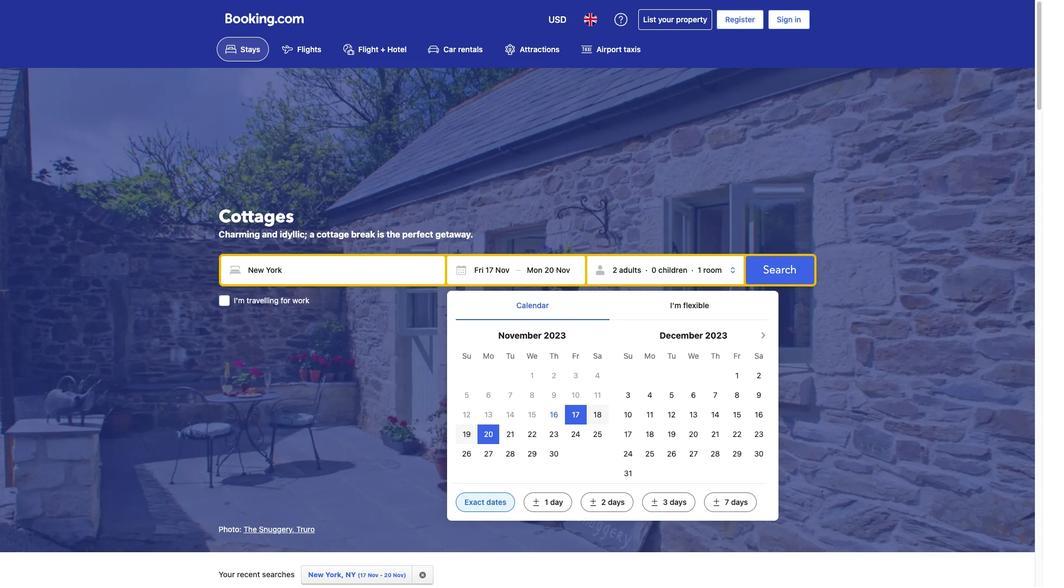 Task type: vqa. For each thing, say whether or not it's contained in the screenshot.
Smoky's to the left
no



Task type: locate. For each thing, give the bounding box(es) containing it.
1 9 from the left
[[552, 390, 557, 400]]

11 down 4 checkbox
[[594, 390, 601, 400]]

9 up 16 december 2023 checkbox
[[757, 390, 762, 400]]

18 for the '18 november 2023' option
[[594, 410, 602, 419]]

1 vertical spatial 11
[[647, 410, 654, 419]]

days
[[608, 497, 625, 507], [670, 497, 687, 507], [732, 497, 748, 507]]

2 22 from the left
[[733, 429, 742, 439]]

flights link
[[273, 37, 330, 62]]

30 down the 23 december 2023 option
[[755, 449, 764, 458]]

1 horizontal spatial 2023
[[706, 331, 728, 340]]

17 up 24 november 2023 checkbox
[[572, 410, 580, 419]]

tab list
[[456, 291, 770, 320]]

· left 0
[[646, 265, 648, 274]]

1 horizontal spatial sa
[[755, 351, 764, 360]]

10 down 3 checkbox
[[624, 410, 633, 419]]

i'm inside button
[[671, 301, 682, 310]]

16 November 2023 checkbox
[[550, 410, 558, 419]]

25 down 18 'option' on the bottom of page
[[646, 449, 655, 458]]

we up the 1 option on the bottom
[[527, 351, 538, 360]]

1 we from the left
[[527, 351, 538, 360]]

4 December 2023 checkbox
[[648, 390, 653, 400]]

14 December 2023 checkbox
[[712, 410, 720, 419]]

0 horizontal spatial 27
[[484, 449, 493, 458]]

29 down 22 december 2023 option
[[733, 449, 742, 458]]

26
[[462, 449, 472, 458], [667, 449, 677, 458]]

2 sa from the left
[[755, 351, 764, 360]]

travelling
[[247, 296, 279, 305]]

0 vertical spatial 18
[[594, 410, 602, 419]]

2 21 from the left
[[712, 429, 720, 439]]

7 up 14 option
[[714, 390, 718, 400]]

27 December 2023 checkbox
[[690, 449, 698, 458]]

22 down 15 checkbox
[[733, 429, 742, 439]]

12 down 5 checkbox
[[668, 410, 676, 419]]

1 horizontal spatial 8
[[735, 390, 740, 400]]

0 vertical spatial 17
[[486, 265, 494, 274]]

17 up the 24 option
[[625, 429, 632, 439]]

1 horizontal spatial 13
[[690, 410, 698, 419]]

calendar
[[517, 301, 549, 310]]

13 November 2023 checkbox
[[485, 410, 493, 419]]

york, ny
[[326, 570, 356, 579]]

0 horizontal spatial 22
[[528, 429, 537, 439]]

car
[[444, 45, 456, 54]]

new york, ny (17 nov - 20 nov)
[[308, 570, 406, 579]]

0 horizontal spatial tu
[[506, 351, 515, 360]]

13 down '6' "checkbox"
[[690, 410, 698, 419]]

14 down the 7 december 2023 option
[[712, 410, 720, 419]]

sa
[[593, 351, 602, 360], [755, 351, 764, 360]]

1 horizontal spatial days
[[670, 497, 687, 507]]

booking.com online hotel reservations image
[[225, 13, 304, 26]]

0 horizontal spatial 12
[[463, 410, 471, 419]]

10
[[572, 390, 580, 400], [624, 410, 633, 419]]

12 December 2023 checkbox
[[668, 410, 676, 419]]

0 vertical spatial 3
[[574, 371, 578, 380]]

tu
[[506, 351, 515, 360], [668, 351, 676, 360]]

list
[[644, 15, 657, 24]]

1 horizontal spatial 3
[[626, 390, 631, 400]]

22 down 15 option
[[528, 429, 537, 439]]

21 up 28 november 2023 option
[[507, 429, 515, 439]]

17 December 2023 checkbox
[[625, 429, 632, 439]]

21 up 28 option
[[712, 429, 720, 439]]

1 horizontal spatial 25
[[646, 449, 655, 458]]

1 13 from the left
[[485, 410, 493, 419]]

10 down the 3 checkbox
[[572, 390, 580, 400]]

18 up 25 checkbox
[[594, 410, 602, 419]]

8 for 8 december 2023 option
[[735, 390, 740, 400]]

2 mo from the left
[[645, 351, 656, 360]]

0 horizontal spatial 16
[[550, 410, 558, 419]]

1 14 from the left
[[507, 410, 515, 419]]

30 November 2023 checkbox
[[550, 449, 559, 458]]

stays
[[241, 45, 260, 54]]

snuggery,
[[259, 525, 294, 534]]

new york,&nbsp;ny
 - remove this item from your recent searches image
[[419, 571, 427, 579]]

1 29 from the left
[[528, 449, 537, 458]]

1 horizontal spatial th
[[711, 351, 720, 360]]

0 horizontal spatial 13
[[485, 410, 493, 419]]

1 26 from the left
[[462, 449, 472, 458]]

7 for 7 checkbox
[[509, 390, 513, 400]]

2 svg image from the left
[[527, 265, 538, 275]]

22
[[528, 429, 537, 439], [733, 429, 742, 439]]

19 down 12 checkbox
[[463, 429, 471, 439]]

2 december 2023 element from the left
[[618, 346, 770, 483]]

2 19 from the left
[[668, 429, 676, 439]]

7 right 3 days
[[725, 497, 730, 507]]

9 for 9 checkbox
[[552, 390, 557, 400]]

1 horizontal spatial 4
[[648, 390, 653, 400]]

3 days from the left
[[732, 497, 748, 507]]

0 horizontal spatial th
[[550, 351, 559, 360]]

2 vertical spatial 17
[[625, 429, 632, 439]]

mo
[[483, 351, 494, 360], [645, 351, 656, 360]]

mo for november
[[483, 351, 494, 360]]

2023 right the december
[[706, 331, 728, 340]]

car rentals link
[[420, 37, 492, 62]]

7 for the 7 december 2023 option
[[714, 390, 718, 400]]

24 down 17 checkbox on the bottom of page
[[572, 429, 581, 439]]

28
[[506, 449, 515, 458], [711, 449, 720, 458]]

28 December 2023 checkbox
[[711, 449, 720, 458]]

2 horizontal spatial days
[[732, 497, 748, 507]]

days down 31 december 2023 checkbox
[[608, 497, 625, 507]]

5 November 2023 checkbox
[[465, 390, 469, 400]]

6 up 13 november 2023 checkbox
[[486, 390, 491, 400]]

3 days
[[663, 497, 687, 507]]

fr up 1 "option"
[[734, 351, 741, 360]]

1 horizontal spatial 5
[[670, 390, 674, 400]]

days down 26 december 2023 option
[[670, 497, 687, 507]]

18 November 2023 checkbox
[[594, 410, 602, 419]]

1 19 from the left
[[463, 429, 471, 439]]

23
[[550, 429, 559, 439], [755, 429, 764, 439]]

8
[[530, 390, 535, 400], [735, 390, 740, 400]]

26 down 19 "option"
[[667, 449, 677, 458]]

27
[[484, 449, 493, 458], [690, 449, 698, 458]]

13 for 13 november 2023 checkbox
[[485, 410, 493, 419]]

nov left '-'
[[368, 572, 379, 579]]

0 vertical spatial 24
[[572, 429, 581, 439]]

2 days
[[602, 497, 625, 507]]

0 horizontal spatial we
[[527, 351, 538, 360]]

2023 for november 2023
[[544, 331, 566, 340]]

8 up 15 option
[[530, 390, 535, 400]]

14 for 14 option
[[712, 410, 720, 419]]

mo for december
[[645, 351, 656, 360]]

2 14 from the left
[[712, 410, 720, 419]]

2023
[[544, 331, 566, 340], [706, 331, 728, 340]]

0 horizontal spatial 18
[[594, 410, 602, 419]]

1 mo from the left
[[483, 351, 494, 360]]

8 up 15 checkbox
[[735, 390, 740, 400]]

4 up 11 november 2023 option
[[596, 371, 600, 380]]

2 9 from the left
[[757, 390, 762, 400]]

0 vertical spatial 25
[[593, 429, 603, 439]]

0 horizontal spatial 25
[[593, 429, 603, 439]]

6 December 2023 checkbox
[[692, 390, 696, 400]]

0 horizontal spatial 6
[[486, 390, 491, 400]]

mo up 4 december 2023 checkbox at the right
[[645, 351, 656, 360]]

taxis
[[624, 45, 641, 54]]

i'm
[[234, 296, 245, 305], [671, 301, 682, 310]]

0 horizontal spatial 26
[[462, 449, 472, 458]]

1 27 from the left
[[484, 449, 493, 458]]

19 up 26 december 2023 option
[[668, 429, 676, 439]]

29
[[528, 449, 537, 458], [733, 449, 742, 458]]

1 th from the left
[[550, 351, 559, 360]]

11 November 2023 checkbox
[[594, 390, 601, 400]]

15 down 8 december 2023 option
[[734, 410, 742, 419]]

2 tu from the left
[[668, 351, 676, 360]]

1 horizontal spatial 14
[[712, 410, 720, 419]]

december
[[660, 331, 704, 340]]

1 5 from the left
[[465, 390, 469, 400]]

7
[[509, 390, 513, 400], [714, 390, 718, 400], [725, 497, 730, 507]]

0 horizontal spatial 19
[[463, 429, 471, 439]]

16
[[550, 410, 558, 419], [755, 410, 763, 419]]

26 for 26 december 2023 option
[[667, 449, 677, 458]]

svg image
[[456, 265, 467, 275], [527, 265, 538, 275]]

mo up 6 option at left
[[483, 351, 494, 360]]

1 vertical spatial 24
[[624, 449, 633, 458]]

23 down 16 december 2023 checkbox
[[755, 429, 764, 439]]

15 for 15 option
[[528, 410, 537, 419]]

29 November 2023 checkbox
[[528, 449, 537, 458]]

1 tu from the left
[[506, 351, 515, 360]]

flight + hotel link
[[335, 37, 416, 62]]

9 November 2023 checkbox
[[552, 390, 557, 400]]

1 horizontal spatial 26
[[667, 449, 677, 458]]

2023 right 'november'
[[544, 331, 566, 340]]

1 23 from the left
[[550, 429, 559, 439]]

0 horizontal spatial 15
[[528, 410, 537, 419]]

2 th from the left
[[711, 351, 720, 360]]

2 2023 from the left
[[706, 331, 728, 340]]

19 for 19 "option"
[[668, 429, 676, 439]]

1 30 from the left
[[550, 449, 559, 458]]

3 for 3 checkbox
[[626, 390, 631, 400]]

23 November 2023 checkbox
[[550, 429, 559, 439]]

room
[[704, 265, 722, 274]]

22 for 22 december 2023 option
[[733, 429, 742, 439]]

26 down 19 november 2023 option
[[462, 449, 472, 458]]

su up 5 november 2023 checkbox
[[462, 351, 472, 360]]

17
[[486, 265, 494, 274], [572, 410, 580, 419], [625, 429, 632, 439]]

sa up 2 option
[[755, 351, 764, 360]]

0 horizontal spatial 29
[[528, 449, 537, 458]]

2 12 from the left
[[668, 410, 676, 419]]

fri 17 nov
[[475, 265, 510, 274]]

svg image for fri
[[456, 265, 467, 275]]

flight + hotel
[[359, 45, 407, 54]]

28 down 21 option
[[506, 449, 515, 458]]

14
[[507, 410, 515, 419], [712, 410, 720, 419]]

th down december 2023
[[711, 351, 720, 360]]

fr up the 3 checkbox
[[573, 351, 580, 360]]

1 horizontal spatial december 2023 element
[[618, 346, 770, 483]]

25 for 25 "checkbox"
[[646, 449, 655, 458]]

4 up 11 option
[[648, 390, 653, 400]]

0 horizontal spatial su
[[462, 351, 472, 360]]

9 December 2023 checkbox
[[757, 390, 762, 400]]

12 November 2023 checkbox
[[463, 410, 471, 419]]

1 horizontal spatial 24
[[624, 449, 633, 458]]

25 December 2023 checkbox
[[646, 449, 655, 458]]

su for november 2023
[[462, 351, 472, 360]]

tu for december 2023
[[668, 351, 676, 360]]

2 fr from the left
[[734, 351, 741, 360]]

28 November 2023 checkbox
[[506, 449, 515, 458]]

2 27 from the left
[[690, 449, 698, 458]]

24
[[572, 429, 581, 439], [624, 449, 633, 458]]

i'm left flexible
[[671, 301, 682, 310]]

1 horizontal spatial 19
[[668, 429, 676, 439]]

photo: the snuggery, truro
[[219, 525, 315, 534]]

23 for the 23 december 2023 option
[[755, 429, 764, 439]]

29 down the 22 november 2023 'option' on the bottom of page
[[528, 449, 537, 458]]

9 up "16" option
[[552, 390, 557, 400]]

svg image up calendar button
[[527, 265, 538, 275]]

0 vertical spatial 11
[[594, 390, 601, 400]]

0 horizontal spatial svg image
[[456, 265, 467, 275]]

28 for 28 option
[[711, 449, 720, 458]]

2 23 from the left
[[755, 429, 764, 439]]

2 13 from the left
[[690, 410, 698, 419]]

2 6 from the left
[[692, 390, 696, 400]]

1 vertical spatial 10
[[624, 410, 633, 419]]

work
[[293, 296, 310, 305]]

1 horizontal spatial su
[[624, 351, 633, 360]]

21
[[507, 429, 515, 439], [712, 429, 720, 439]]

su
[[462, 351, 472, 360], [624, 351, 633, 360]]

0 horizontal spatial mo
[[483, 351, 494, 360]]

1 horizontal spatial 27
[[690, 449, 698, 458]]

days for 7 days
[[732, 497, 748, 507]]

0 horizontal spatial 11
[[594, 390, 601, 400]]

2 horizontal spatial 17
[[625, 429, 632, 439]]

1 6 from the left
[[486, 390, 491, 400]]

1 december 2023 element from the left
[[456, 346, 609, 464]]

4
[[596, 371, 600, 380], [648, 390, 653, 400]]

sa up 4 checkbox
[[593, 351, 602, 360]]

3 December 2023 checkbox
[[626, 390, 631, 400]]

8 for 8 november 2023 checkbox
[[530, 390, 535, 400]]

24 up 31
[[624, 449, 633, 458]]

11 down 4 december 2023 checkbox at the right
[[647, 410, 654, 419]]

1 horizontal spatial nov
[[496, 265, 510, 274]]

0 horizontal spatial 3
[[574, 371, 578, 380]]

1 horizontal spatial fr
[[734, 351, 741, 360]]

21 for 21 option
[[507, 429, 515, 439]]

svg image left fri
[[456, 265, 467, 275]]

0 vertical spatial 4
[[596, 371, 600, 380]]

0 horizontal spatial 9
[[552, 390, 557, 400]]

2 days from the left
[[670, 497, 687, 507]]

11 for 11 november 2023 option
[[594, 390, 601, 400]]

th up 2 november 2023 option in the bottom of the page
[[550, 351, 559, 360]]

we down december 2023
[[688, 351, 700, 360]]

0 horizontal spatial 10
[[572, 390, 580, 400]]

1 horizontal spatial 17
[[572, 410, 580, 419]]

8 December 2023 checkbox
[[735, 390, 740, 400]]

1 su from the left
[[462, 351, 472, 360]]

16 for "16" option
[[550, 410, 558, 419]]

1 horizontal spatial 15
[[734, 410, 742, 419]]

1 21 from the left
[[507, 429, 515, 439]]

i'm for i'm flexible
[[671, 301, 682, 310]]

27 down 20 november 2023 checkbox
[[484, 449, 493, 458]]

1 12 from the left
[[463, 410, 471, 419]]

1 horizontal spatial we
[[688, 351, 700, 360]]

searches
[[262, 570, 295, 579]]

21 November 2023 checkbox
[[507, 429, 515, 439]]

1 horizontal spatial 10
[[624, 410, 633, 419]]

1 horizontal spatial 23
[[755, 429, 764, 439]]

1 vertical spatial 3
[[626, 390, 631, 400]]

25
[[593, 429, 603, 439], [646, 449, 655, 458]]

1 8 from the left
[[530, 390, 535, 400]]

0 horizontal spatial nov
[[368, 572, 379, 579]]

0 horizontal spatial ·
[[646, 265, 648, 274]]

photo:
[[219, 525, 242, 534]]

new
[[308, 570, 324, 579]]

2 30 from the left
[[755, 449, 764, 458]]

13 for 13 december 2023 option
[[690, 410, 698, 419]]

i'm for i'm travelling for work
[[234, 296, 245, 305]]

1 vertical spatial 18
[[646, 429, 654, 439]]

2 we from the left
[[688, 351, 700, 360]]

1 vertical spatial 4
[[648, 390, 653, 400]]

hotel
[[388, 45, 407, 54]]

9
[[552, 390, 557, 400], [757, 390, 762, 400]]

december 2023 element for december
[[618, 346, 770, 483]]

sa for november 2023
[[593, 351, 602, 360]]

22 December 2023 checkbox
[[733, 429, 742, 439]]

15 down 8 november 2023 checkbox
[[528, 410, 537, 419]]

2 15 from the left
[[734, 410, 742, 419]]

1 vertical spatial 25
[[646, 449, 655, 458]]

20
[[549, 260, 555, 266], [545, 265, 554, 274], [484, 429, 493, 439], [689, 429, 699, 439], [384, 572, 392, 579]]

flight
[[359, 45, 379, 54]]

1 horizontal spatial 6
[[692, 390, 696, 400]]

getaway.
[[436, 229, 474, 239]]

1 22 from the left
[[528, 429, 537, 439]]

1 horizontal spatial 11
[[647, 410, 654, 419]]

·
[[646, 265, 648, 274], [692, 265, 694, 274]]

cottages
[[219, 205, 294, 229]]

fr
[[573, 351, 580, 360], [734, 351, 741, 360]]

fr for november 2023
[[573, 351, 580, 360]]

su up 3 checkbox
[[624, 351, 633, 360]]

18 up 25 "checkbox"
[[646, 429, 654, 439]]

november 2023
[[499, 331, 566, 340]]

1 horizontal spatial ·
[[692, 265, 694, 274]]

nov right fri
[[496, 265, 510, 274]]

0 horizontal spatial 2023
[[544, 331, 566, 340]]

2 su from the left
[[624, 351, 633, 360]]

28 down the 21 december 2023 option
[[711, 449, 720, 458]]

days down 29 checkbox
[[732, 497, 748, 507]]

23 down "16" option
[[550, 429, 559, 439]]

24 November 2023 checkbox
[[572, 429, 581, 439]]

tu down the december
[[668, 351, 676, 360]]

days for 3 days
[[670, 497, 687, 507]]

1 28 from the left
[[506, 449, 515, 458]]

1 horizontal spatial 18
[[646, 429, 654, 439]]

1 vertical spatial 17
[[572, 410, 580, 419]]

6
[[486, 390, 491, 400], [692, 390, 696, 400]]

0 horizontal spatial 4
[[596, 371, 600, 380]]

1 horizontal spatial 16
[[755, 410, 763, 419]]

2 vertical spatial 3
[[663, 497, 668, 507]]

1 horizontal spatial svg image
[[527, 265, 538, 275]]

5 December 2023 checkbox
[[670, 390, 674, 400]]

30 down 23 november 2023 checkbox
[[550, 449, 559, 458]]

1 horizontal spatial i'm
[[671, 301, 682, 310]]

1 sa from the left
[[593, 351, 602, 360]]

4 November 2023 checkbox
[[596, 371, 600, 380]]

1 16 from the left
[[550, 410, 558, 419]]

0 horizontal spatial 8
[[530, 390, 535, 400]]

24 for the 24 option
[[624, 449, 633, 458]]

0 horizontal spatial 28
[[506, 449, 515, 458]]

0 horizontal spatial 30
[[550, 449, 559, 458]]

· right 'children'
[[692, 265, 694, 274]]

1 horizontal spatial 29
[[733, 449, 742, 458]]

1 horizontal spatial 9
[[757, 390, 762, 400]]

0 horizontal spatial 17
[[486, 265, 494, 274]]

0 horizontal spatial 23
[[550, 429, 559, 439]]

13 down 6 option at left
[[485, 410, 493, 419]]

1 fr from the left
[[573, 351, 580, 360]]

0 horizontal spatial i'm
[[234, 296, 245, 305]]

2 29 from the left
[[733, 449, 742, 458]]

1 svg image from the left
[[456, 265, 467, 275]]

2 8 from the left
[[735, 390, 740, 400]]

0 horizontal spatial 5
[[465, 390, 469, 400]]

2 28 from the left
[[711, 449, 720, 458]]

1 2023 from the left
[[544, 331, 566, 340]]

cottages charming and idyllic; a cottage break is the perfect getaway.
[[219, 205, 474, 239]]

7 up 14 november 2023 option
[[509, 390, 513, 400]]

2 5 from the left
[[670, 390, 674, 400]]

14 down 7 checkbox
[[507, 410, 515, 419]]

2 26 from the left
[[667, 449, 677, 458]]

0 horizontal spatial december 2023 element
[[456, 346, 609, 464]]

1 horizontal spatial 7
[[714, 390, 718, 400]]

11
[[594, 390, 601, 400], [647, 410, 654, 419]]

0 horizontal spatial 14
[[507, 410, 515, 419]]

0 horizontal spatial sa
[[593, 351, 602, 360]]

25 down the '18 november 2023' option
[[593, 429, 603, 439]]

1 15 from the left
[[528, 410, 537, 419]]

1 left room
[[698, 265, 702, 274]]

2 16 from the left
[[755, 410, 763, 419]]

6 up 13 december 2023 option
[[692, 390, 696, 400]]

i'm left travelling
[[234, 296, 245, 305]]

december 2023 element
[[456, 346, 609, 464], [618, 346, 770, 483]]

th
[[550, 351, 559, 360], [711, 351, 720, 360]]

1 horizontal spatial 28
[[711, 449, 720, 458]]

11 for 11 option
[[647, 410, 654, 419]]

flights
[[297, 45, 322, 54]]

1 days from the left
[[608, 497, 625, 507]]

0 horizontal spatial 7
[[509, 390, 513, 400]]

2 horizontal spatial nov
[[556, 265, 571, 274]]

1 horizontal spatial 12
[[668, 410, 676, 419]]

su for december 2023
[[624, 351, 633, 360]]

0 horizontal spatial days
[[608, 497, 625, 507]]

0 horizontal spatial 24
[[572, 429, 581, 439]]

1 horizontal spatial 30
[[755, 449, 764, 458]]

11 December 2023 checkbox
[[647, 410, 654, 419]]

dates
[[487, 497, 507, 507]]

stays link
[[217, 37, 269, 62]]

+
[[381, 45, 386, 54]]

1 horizontal spatial 22
[[733, 429, 742, 439]]

26 for 26 november 2023 checkbox
[[462, 449, 472, 458]]

we
[[527, 351, 538, 360], [688, 351, 700, 360]]

nov right mon
[[556, 265, 571, 274]]

tu down 'november'
[[506, 351, 515, 360]]

12 down 5 november 2023 checkbox
[[463, 410, 471, 419]]

None search field
[[219, 254, 817, 521]]

truro
[[297, 525, 315, 534]]

none search field containing search
[[219, 254, 817, 521]]

17 right fri
[[486, 265, 494, 274]]

27 down the 20 december 2023 checkbox
[[690, 449, 698, 458]]



Task type: describe. For each thing, give the bounding box(es) containing it.
airport taxis link
[[573, 37, 650, 62]]

rentals
[[458, 45, 483, 54]]

car rentals
[[444, 45, 483, 54]]

6 for 6 option at left
[[486, 390, 491, 400]]

0 vertical spatial 10
[[572, 390, 580, 400]]

1 left day
[[545, 497, 549, 507]]

december 2023
[[660, 331, 728, 340]]

flexible
[[684, 301, 710, 310]]

20 inside new york, ny (17 nov - 20 nov)
[[384, 572, 392, 579]]

sa for december 2023
[[755, 351, 764, 360]]

26 November 2023 checkbox
[[462, 449, 472, 458]]

nov for fri 17 nov
[[496, 265, 510, 274]]

30 for "30 november 2023" checkbox
[[550, 449, 559, 458]]

23 for 23 november 2023 checkbox
[[550, 429, 559, 439]]

usd
[[549, 15, 567, 24]]

th for november 2023
[[550, 351, 559, 360]]

2 horizontal spatial 3
[[663, 497, 668, 507]]

4 for 4 checkbox
[[596, 371, 600, 380]]

29 for 29 checkbox
[[733, 449, 742, 458]]

i'm travelling for work
[[234, 296, 310, 305]]

for
[[281, 296, 291, 305]]

19 for 19 november 2023 option
[[463, 429, 471, 439]]

2 adults · 0 children · 1 room
[[613, 265, 722, 274]]

29 for 29 november 2023 checkbox
[[528, 449, 537, 458]]

attractions link
[[496, 37, 569, 62]]

15 November 2023 checkbox
[[528, 410, 537, 419]]

25 November 2023 checkbox
[[593, 429, 603, 439]]

in
[[795, 15, 802, 24]]

3 November 2023 checkbox
[[574, 371, 578, 380]]

nov for mon 20 nov
[[556, 265, 571, 274]]

15 for 15 checkbox
[[734, 410, 742, 419]]

27 for 27 november 2023 option at the left
[[484, 449, 493, 458]]

23 December 2023 checkbox
[[755, 429, 764, 439]]

22 November 2023 checkbox
[[528, 429, 537, 439]]

Please type your destination search field
[[221, 256, 445, 284]]

17 for 17 checkbox on the bottom of page
[[572, 410, 580, 419]]

7 December 2023 checkbox
[[714, 390, 718, 400]]

register link
[[717, 10, 764, 29]]

16 for 16 december 2023 checkbox
[[755, 410, 763, 419]]

28 for 28 november 2023 option
[[506, 449, 515, 458]]

7 days
[[725, 497, 748, 507]]

calendar button
[[456, 291, 610, 320]]

list your property
[[644, 15, 708, 24]]

16 December 2023 checkbox
[[755, 410, 763, 419]]

we for november
[[527, 351, 538, 360]]

the
[[387, 229, 400, 239]]

17 for the 17 december 2023 checkbox
[[625, 429, 632, 439]]

1 · from the left
[[646, 265, 648, 274]]

2 November 2023 checkbox
[[552, 371, 557, 380]]

24 December 2023 checkbox
[[624, 449, 633, 458]]

31
[[624, 469, 633, 478]]

usd button
[[542, 7, 573, 33]]

10 November 2023 checkbox
[[572, 390, 580, 400]]

2 · from the left
[[692, 265, 694, 274]]

the
[[244, 525, 257, 534]]

list your property link
[[639, 9, 713, 30]]

days for 2 days
[[608, 497, 625, 507]]

19 November 2023 checkbox
[[463, 429, 471, 439]]

search button
[[746, 256, 815, 284]]

20 November 2023 checkbox
[[484, 429, 493, 439]]

mon 20 nov
[[527, 265, 571, 274]]

airport
[[597, 45, 622, 54]]

nov inside new york, ny (17 nov - 20 nov)
[[368, 572, 379, 579]]

3 for the 3 checkbox
[[574, 371, 578, 380]]

sign
[[777, 15, 793, 24]]

nov)
[[393, 572, 406, 579]]

1 up 8 november 2023 checkbox
[[531, 371, 534, 380]]

27 for 27 option
[[690, 449, 698, 458]]

1 day
[[545, 497, 564, 507]]

30 December 2023 checkbox
[[755, 449, 764, 458]]

exact dates
[[465, 497, 507, 507]]

sign in link
[[769, 10, 810, 29]]

register
[[726, 15, 755, 24]]

17 November 2023 checkbox
[[572, 410, 580, 419]]

31 December 2023 checkbox
[[624, 469, 633, 478]]

charming
[[219, 229, 260, 239]]

5 for 5 november 2023 checkbox
[[465, 390, 469, 400]]

your recent searches
[[219, 570, 295, 579]]

13 December 2023 checkbox
[[690, 410, 698, 419]]

attractions
[[520, 45, 560, 54]]

day
[[551, 497, 564, 507]]

a
[[310, 229, 315, 239]]

-
[[380, 572, 383, 579]]

18 December 2023 checkbox
[[646, 429, 654, 439]]

th for december 2023
[[711, 351, 720, 360]]

1 December 2023 checkbox
[[736, 371, 739, 380]]

i'm flexible button
[[610, 291, 770, 320]]

2023 for december 2023
[[706, 331, 728, 340]]

18 for 18 'option' on the bottom of page
[[646, 429, 654, 439]]

property
[[677, 15, 708, 24]]

7 November 2023 checkbox
[[509, 390, 513, 400]]

9 for 9 checkbox
[[757, 390, 762, 400]]

14 for 14 november 2023 option
[[507, 410, 515, 419]]

exact
[[465, 497, 485, 507]]

we for december
[[688, 351, 700, 360]]

5 for 5 checkbox
[[670, 390, 674, 400]]

20 December 2023 checkbox
[[689, 429, 699, 439]]

fri
[[475, 265, 484, 274]]

svg image for mon
[[527, 265, 538, 275]]

21 December 2023 checkbox
[[712, 429, 720, 439]]

perfect
[[403, 229, 434, 239]]

your
[[659, 15, 675, 24]]

the snuggery, truro link
[[244, 525, 315, 534]]

6 for '6' "checkbox"
[[692, 390, 696, 400]]

2 December 2023 checkbox
[[757, 371, 762, 380]]

cottage
[[317, 229, 349, 239]]

fr for december 2023
[[734, 351, 741, 360]]

i'm flexible
[[671, 301, 710, 310]]

idyllic;
[[280, 229, 308, 239]]

15 December 2023 checkbox
[[734, 410, 742, 419]]

sign in
[[777, 15, 802, 24]]

your
[[219, 570, 235, 579]]

airport taxis
[[597, 45, 641, 54]]

25 for 25 checkbox
[[593, 429, 603, 439]]

30 for 30 december 2023 checkbox
[[755, 449, 764, 458]]

mon
[[527, 265, 543, 274]]

22 for the 22 november 2023 'option' on the bottom of page
[[528, 429, 537, 439]]

1 November 2023 checkbox
[[531, 371, 534, 380]]

10 December 2023 checkbox
[[624, 410, 633, 419]]

adults
[[620, 265, 642, 274]]

break
[[351, 229, 375, 239]]

2 horizontal spatial 7
[[725, 497, 730, 507]]

tab list containing calendar
[[456, 291, 770, 320]]

4 for 4 december 2023 checkbox at the right
[[648, 390, 653, 400]]

(17
[[358, 572, 366, 579]]

november
[[499, 331, 542, 340]]

6 November 2023 checkbox
[[486, 390, 491, 400]]

19 December 2023 checkbox
[[668, 429, 676, 439]]

recent
[[237, 570, 260, 579]]

and
[[262, 229, 278, 239]]

26 December 2023 checkbox
[[667, 449, 677, 458]]

24 for 24 november 2023 checkbox
[[572, 429, 581, 439]]

1 up 8 december 2023 option
[[736, 371, 739, 380]]

14 November 2023 checkbox
[[507, 410, 515, 419]]

29 December 2023 checkbox
[[733, 449, 742, 458]]

tu for november 2023
[[506, 351, 515, 360]]

8 November 2023 checkbox
[[530, 390, 535, 400]]

27 November 2023 checkbox
[[484, 449, 493, 458]]

0
[[652, 265, 657, 274]]

is
[[378, 229, 385, 239]]

december 2023 element for november
[[456, 346, 609, 464]]

21 for the 21 december 2023 option
[[712, 429, 720, 439]]

children
[[659, 265, 688, 274]]

search
[[764, 262, 797, 277]]



